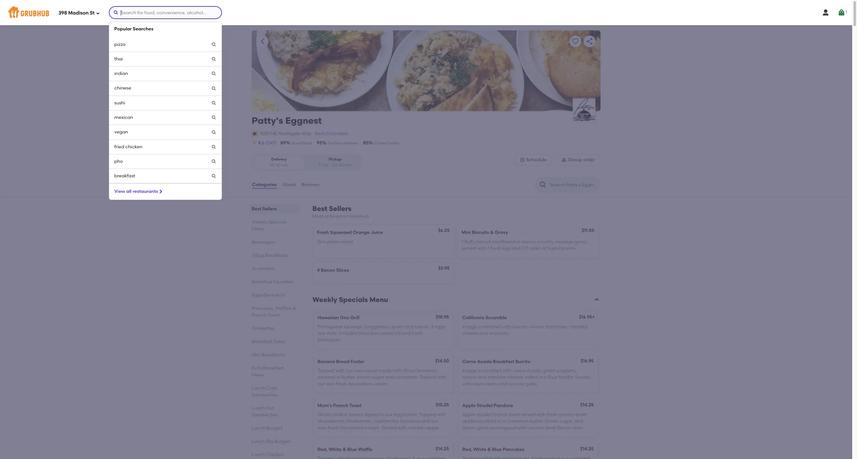 Task type: locate. For each thing, give the bounding box(es) containing it.
butter, up devonshire
[[342, 375, 356, 380]]

1 apple from the top
[[463, 403, 476, 409]]

2 vertical spatial menu
[[252, 372, 264, 378]]

sour
[[473, 381, 482, 387]]

smothered
[[492, 239, 516, 245]]

2 horizontal spatial french
[[493, 412, 508, 418]]

our inside apple strudel french toast served with fresh granny smith apples sautéed in a cinnamon butter, brown sugar, and lemon glaze and topped with our own fresh devon shire cream.
[[528, 425, 535, 431]]

order right correct
[[390, 141, 400, 145]]

breakfast down omelettes on the left bottom
[[252, 339, 273, 345]]

1 scrambled from the top
[[478, 324, 502, 330]]

0 vertical spatial mini
[[462, 230, 471, 235]]

served inside 1 fluffy biscuit smothered in savory country sausage gravy, served with 1 fresh egg and 1/2 order of hash browns.
[[462, 246, 477, 251]]

save this restaurant button
[[570, 36, 582, 47]]

lunch inside lunch hot sandwiches
[[252, 406, 265, 411]]

eggs up cheese
[[466, 324, 477, 330]]

apple
[[463, 403, 476, 409], [463, 412, 476, 418]]

hawaiian
[[318, 315, 339, 321], [359, 331, 380, 336]]

svg image
[[838, 9, 846, 16], [113, 10, 119, 15], [211, 57, 217, 62], [211, 86, 217, 91], [211, 101, 217, 106], [211, 115, 217, 120], [252, 140, 257, 145], [211, 144, 217, 150]]

switch
[[315, 131, 330, 136]]

list box
[[0, 22, 858, 459], [109, 22, 222, 200]]

lunch for lunch big burgers
[[252, 439, 265, 445]]

4 inside the 4 eggs scrambled with carne asada, green peppers, onions and cheddar cheese, rolled in a flour tortilla. served with sour cream and pico de gallo.
[[463, 368, 465, 374]]

sandwiches down hot
[[252, 413, 278, 418]]

sandwiches inside lunch hot sandwiches tab
[[252, 413, 278, 418]]

breakfast sides tab
[[252, 339, 297, 345]]

2 vertical spatial 4
[[463, 368, 465, 374]]

carne
[[513, 368, 526, 374]]

0 horizontal spatial weekly
[[252, 220, 268, 225]]

eggs down the $18.95
[[435, 324, 446, 330]]

cheddar
[[570, 324, 588, 330], [488, 375, 507, 380]]

lunch inside lunch cold sandwiches
[[252, 386, 265, 391]]

lunch down lunch hot sandwiches
[[252, 426, 265, 431]]

svg image for breakfast
[[211, 174, 217, 179]]

0 vertical spatial menu
[[252, 226, 264, 232]]

0 vertical spatial egg
[[503, 246, 511, 251]]

2 vertical spatial french
[[493, 412, 508, 418]]

blue left pancakes
[[492, 447, 502, 453]]

0 vertical spatial 3
[[252, 253, 255, 258]]

option group
[[252, 154, 363, 171]]

in inside 1 fluffy biscuit smothered in savory country sausage gravy, served with 1 fresh egg and 1/2 order of hash browns.
[[517, 239, 521, 245]]

and down sautéed on the right bottom
[[490, 425, 499, 431]]

1 list box from the left
[[0, 22, 858, 459]]

0 vertical spatial $16.95
[[579, 314, 593, 320]]

5 lunch from the top
[[252, 452, 265, 458]]

lunch chicken burgers tab
[[252, 452, 297, 459]]

1 lunch from the top
[[252, 386, 265, 391]]

& left 'gravy'
[[491, 230, 494, 235]]

fresh down strawberries,
[[328, 425, 339, 431]]

1 vertical spatial cheddar
[[488, 375, 507, 380]]

mexican
[[114, 115, 133, 120]]

lunch cold sandwiches tab
[[252, 385, 297, 399]]

1 vertical spatial 1
[[462, 239, 464, 245]]

$14.25 down apple
[[436, 446, 449, 452]]

specials inside button
[[339, 296, 368, 304]]

0 vertical spatial 4
[[317, 268, 320, 273]]

0 horizontal spatial cheddar
[[488, 375, 507, 380]]

0 horizontal spatial blue
[[348, 447, 357, 453]]

0 vertical spatial 1
[[846, 10, 848, 15]]

scrambled inside 4 eggs scrambled with bacon, onions, tomatoes, cheddar cheese and avocado.
[[478, 324, 502, 330]]

0 vertical spatial topped
[[318, 368, 335, 374]]

& right waffles
[[293, 306, 296, 311]]

eggs inside the 4 eggs scrambled with carne asada, green peppers, onions and cheddar cheese, rolled in a flour tortilla. served with sour cream and pico de gallo.
[[466, 368, 477, 374]]

eggs for $18.95
[[466, 324, 477, 330]]

lunch inside lunch chicken burgers
[[252, 452, 265, 458]]

0 horizontal spatial 3
[[252, 253, 255, 258]]

fresh inside topped with our own sauce made with sliced bananas, sauteed in butter, brown sugar and cinnamon. topped with our own fresh devonshire cream.
[[336, 381, 347, 387]]

best for best sellers
[[252, 206, 262, 212]]

tortilla.
[[559, 375, 574, 380]]

0 vertical spatial burgers
[[266, 426, 283, 431]]

4 eggs scrambled with bacon, onions, tomatoes, cheddar cheese and avocado.
[[463, 324, 588, 336]]

1 inside button
[[846, 10, 848, 15]]

and down made
[[386, 375, 394, 380]]

white down glaze at bottom
[[474, 447, 487, 453]]

0 vertical spatial apple
[[463, 403, 476, 409]]

best inside best sellers most ordered on grubhub
[[313, 205, 328, 213]]

0 vertical spatial toast
[[268, 313, 280, 318]]

burgers inside lunch chicken burgers
[[252, 459, 269, 459]]

0 vertical spatial butter,
[[342, 375, 356, 380]]

burgers down chicken on the bottom left
[[252, 459, 269, 459]]

0 horizontal spatial served
[[462, 246, 477, 251]]

sandwiches for cold
[[252, 393, 278, 398]]

share icon image
[[586, 38, 594, 45]]

in left 'savory'
[[517, 239, 521, 245]]

0 horizontal spatial 1
[[462, 239, 464, 245]]

of
[[542, 246, 547, 251]]

burgers up lunch big burgers tab
[[266, 426, 283, 431]]

3
[[252, 253, 255, 258], [431, 324, 434, 330]]

scrambled inside the 4 eggs scrambled with carne asada, green peppers, onions and cheddar cheese, rolled in a flour tortilla. served with sour cream and pico de gallo.
[[478, 368, 502, 374]]

4 lunch from the top
[[252, 439, 265, 445]]

biscuits
[[472, 230, 490, 235]]

0 vertical spatial order
[[390, 141, 400, 145]]

scrambled for avocado.
[[478, 324, 502, 330]]

on
[[328, 141, 333, 145]]

min inside delivery 35–50 min
[[282, 163, 289, 167]]

served inside apple strudel french toast served with fresh granny smith apples sautéed in a cinnamon butter, brown sugar, and lemon glaze and topped with our own fresh devon shire cream.
[[521, 412, 536, 418]]

$16.95 for $16.95 +
[[579, 314, 593, 320]]

hawaiian down longganisa,
[[359, 331, 380, 336]]

sellers up weekly specials menu tab
[[263, 206, 277, 212]]

4 left bacon
[[317, 268, 320, 273]]

1 horizontal spatial butter,
[[530, 419, 544, 424]]

1 vertical spatial chicken
[[408, 425, 425, 431]]

svg image inside 1 button
[[838, 9, 846, 16]]

0 vertical spatial a
[[544, 375, 547, 380]]

1 horizontal spatial weekly
[[313, 296, 338, 304]]

1 horizontal spatial specials
[[339, 296, 368, 304]]

in down asada,
[[539, 375, 543, 380]]

in inside sliced challah bread dipped in our egg batter. topped with strawberries, blueberries, raspberries, bananas and our own fresh devonshire cream. served with chicken apple sausage.
[[381, 412, 385, 418]]

1 horizontal spatial 3
[[431, 324, 434, 330]]

batter.
[[404, 412, 418, 418]]

2 white from the left
[[474, 447, 487, 453]]

toast up bread
[[350, 403, 362, 409]]

flour
[[548, 375, 558, 380]]

$14.25 up smith on the right bottom of the page
[[581, 402, 594, 408]]

in up raspberries,
[[381, 412, 385, 418]]

2 sandwiches from the top
[[252, 413, 278, 418]]

best inside tab
[[252, 206, 262, 212]]

1 horizontal spatial blue
[[492, 447, 502, 453]]

lunch left "big"
[[252, 439, 265, 445]]

brown up devon
[[545, 419, 559, 424]]

pho
[[114, 159, 123, 164]]

2 blue from the left
[[492, 447, 502, 453]]

1 horizontal spatial a
[[544, 375, 547, 380]]

grill
[[351, 315, 360, 321]]

1 horizontal spatial best
[[313, 205, 328, 213]]

0 horizontal spatial min
[[282, 163, 289, 167]]

cream. down lemon
[[463, 432, 478, 437]]

blue for waffle
[[348, 447, 357, 453]]

cheddar down $16.95 +
[[570, 324, 588, 330]]

bacon
[[321, 268, 335, 273]]

2 horizontal spatial order
[[584, 157, 596, 163]]

and left pico
[[499, 381, 508, 387]]

$16.95
[[579, 314, 593, 320], [581, 358, 594, 364]]

butter, right "cinnamon"
[[530, 419, 544, 424]]

time
[[334, 141, 343, 145]]

1 horizontal spatial order
[[530, 246, 541, 251]]

1 horizontal spatial min
[[345, 163, 352, 167]]

0 vertical spatial french
[[252, 313, 267, 318]]

order down 'savory'
[[530, 246, 541, 251]]

avocado.
[[489, 331, 510, 336]]

red, down lemon
[[463, 447, 473, 453]]

1 horizontal spatial served
[[576, 375, 591, 380]]

mini inside tab
[[252, 352, 261, 358]]

0 horizontal spatial specials
[[269, 220, 287, 225]]

1 blue from the left
[[348, 447, 357, 453]]

0 horizontal spatial a
[[503, 419, 506, 424]]

order for group order
[[584, 157, 596, 163]]

own down sauteed
[[326, 381, 335, 387]]

20–30
[[333, 163, 344, 167]]

0 vertical spatial chicken
[[125, 144, 142, 150]]

2 red, from the left
[[463, 447, 473, 453]]

1 horizontal spatial sellers
[[329, 205, 352, 213]]

french inside apple strudel french toast served with fresh granny smith apples sautéed in a cinnamon butter, brown sugar, and lemon glaze and topped with our own fresh devon shire cream.
[[493, 412, 508, 418]]

chicken inside sliced challah bread dipped in our egg batter. topped with strawberries, blueberries, raspberries, bananas and our own fresh devonshire cream. served with chicken apple sausage.
[[408, 425, 425, 431]]

glaze
[[477, 425, 489, 431]]

best up most
[[313, 205, 328, 213]]

0 horizontal spatial order
[[390, 141, 400, 145]]

bread
[[336, 359, 350, 365]]

weekly inside tab
[[252, 220, 268, 225]]

sweet
[[381, 331, 393, 336]]

sandwiches inside the lunch cold sandwiches tab
[[252, 393, 278, 398]]

chicken right fried
[[125, 144, 142, 150]]

kid's breakfast menu
[[252, 366, 284, 378]]

chicken down bananas
[[408, 425, 425, 431]]

svg image
[[823, 9, 830, 16], [96, 11, 100, 15], [211, 42, 217, 47], [211, 71, 217, 76], [211, 130, 217, 135], [520, 158, 525, 163], [211, 159, 217, 164], [211, 174, 217, 179], [158, 189, 163, 194]]

weekly inside button
[[313, 296, 338, 304]]

1 vertical spatial weekly specials menu
[[313, 296, 388, 304]]

madison
[[68, 10, 89, 16]]

1 horizontal spatial egg
[[503, 246, 511, 251]]

french
[[252, 313, 267, 318], [333, 403, 349, 409], [493, 412, 508, 418]]

min inside pickup 7.1 mi • 20–30 min
[[345, 163, 352, 167]]

4 for 4 bacon slices
[[317, 268, 320, 273]]

2 vertical spatial order
[[530, 246, 541, 251]]

1 vertical spatial 3
[[431, 324, 434, 330]]

includes
[[339, 331, 358, 336]]

onions
[[463, 375, 477, 380]]

mini breakfasts tab
[[252, 352, 297, 359]]

menu up longganisa,
[[370, 296, 388, 304]]

served down fluffy
[[462, 246, 477, 251]]

0 vertical spatial cream.
[[373, 381, 389, 387]]

2 apple from the top
[[463, 412, 476, 418]]

1 vertical spatial apple
[[463, 412, 476, 418]]

1 vertical spatial hawaiian
[[359, 331, 380, 336]]

cream. down dipped
[[365, 425, 381, 431]]

breakfasts down breakfast sides tab
[[262, 352, 285, 358]]

1 horizontal spatial chicken
[[408, 425, 425, 431]]

2 list box from the left
[[109, 22, 222, 200]]

sellers up the on
[[329, 205, 352, 213]]

on
[[343, 214, 348, 219]]

with up avocado.
[[503, 324, 512, 330]]

fresh squeezed orange juice
[[317, 230, 383, 235]]

patty's eggnest logo image
[[573, 98, 596, 121]]

topped down bananas,
[[420, 375, 437, 380]]

Search for food, convenience, alcohol... search field
[[109, 6, 222, 19]]

1 horizontal spatial toast
[[350, 403, 362, 409]]

weekly specials menu down best sellers at top
[[252, 220, 287, 232]]

menu for kid's breakfast menu tab
[[252, 372, 264, 378]]

toast down waffles
[[268, 313, 280, 318]]

4.6
[[258, 140, 265, 146]]

topped with our own sauce made with sliced bananas, sauteed in butter, brown sugar and cinnamon. topped with our own fresh devonshire cream.
[[318, 368, 447, 387]]

1 vertical spatial served
[[521, 412, 536, 418]]

4
[[317, 268, 320, 273], [463, 324, 465, 330], [463, 368, 465, 374]]

order inside button
[[584, 157, 596, 163]]

menu inside weekly specials menu
[[252, 226, 264, 232]]

1 vertical spatial $16.95
[[581, 358, 594, 364]]

$14.25 for apple strudel pandora
[[581, 402, 594, 408]]

4 up cheese
[[463, 324, 465, 330]]

best for best sellers most ordered on grubhub
[[313, 205, 328, 213]]

weekly specials menu up grill
[[313, 296, 388, 304]]

0 horizontal spatial egg
[[394, 412, 403, 418]]

burgers right "big"
[[274, 439, 291, 445]]

topped
[[500, 425, 516, 431]]

eggs inside "portuguese sausage, longganisa, spam and bacon. 3 eggs any style. includes hawaiian sweet roll and fresh pineapple."
[[435, 324, 446, 330]]

1 vertical spatial brown
[[545, 419, 559, 424]]

breakfast inside tab
[[252, 339, 273, 345]]

1 vertical spatial a
[[503, 419, 506, 424]]

order
[[390, 141, 400, 145], [584, 157, 596, 163], [530, 246, 541, 251]]

3 lunch from the top
[[252, 426, 265, 431]]

0 horizontal spatial served
[[382, 425, 397, 431]]

mini for mini biscuits & gravy
[[462, 230, 471, 235]]

apple up the apples
[[463, 412, 476, 418]]

lunch
[[252, 386, 265, 391], [252, 406, 265, 411], [252, 426, 265, 431], [252, 439, 265, 445], [252, 452, 265, 458]]

0 vertical spatial weekly
[[252, 220, 268, 225]]

made
[[379, 368, 392, 374]]

1 vertical spatial 4
[[463, 324, 465, 330]]

pickup
[[329, 157, 342, 162]]

brown up devonshire
[[357, 375, 371, 380]]

1 vertical spatial scrambled
[[478, 368, 502, 374]]

and up the sour
[[478, 375, 487, 380]]

1 vertical spatial mini
[[252, 352, 261, 358]]

cream. inside apple strudel french toast served with fresh granny smith apples sautéed in a cinnamon butter, brown sugar, and lemon glaze and topped with our own fresh devon shire cream.
[[463, 432, 478, 437]]

4 eggs scrambled with carne asada, green peppers, onions and cheddar cheese, rolled in a flour tortilla. served with sour cream and pico de gallo.
[[463, 368, 591, 387]]

1 vertical spatial order
[[584, 157, 596, 163]]

own inside sliced challah bread dipped in our egg batter. topped with strawberries, blueberries, raspberries, bananas and our own fresh devonshire cream. served with chicken apple sausage.
[[318, 425, 327, 431]]

a up topped
[[503, 419, 506, 424]]

toast
[[268, 313, 280, 318], [350, 403, 362, 409]]

lunch for lunch chicken burgers
[[252, 452, 265, 458]]

& for red, white & blue waffle
[[343, 447, 346, 453]]

2 vertical spatial cream.
[[463, 432, 478, 437]]

1 for 1
[[846, 10, 848, 15]]

svg image for pho
[[211, 159, 217, 164]]

0 vertical spatial cheddar
[[570, 324, 588, 330]]

menu up beverages in the bottom left of the page
[[252, 226, 264, 232]]

0 vertical spatial served
[[576, 375, 591, 380]]

weekly specials menu button
[[311, 295, 601, 304]]

apple left strudel
[[463, 403, 476, 409]]

lunch left chicken on the bottom left
[[252, 452, 265, 458]]

peppers,
[[557, 368, 577, 374]]

eggs
[[252, 293, 263, 298]]

and left 1/2
[[512, 246, 521, 251]]

sellers inside best sellers most ordered on grubhub
[[329, 205, 352, 213]]

good
[[292, 141, 302, 145]]

1 vertical spatial cream.
[[365, 425, 381, 431]]

eggnest
[[286, 115, 322, 126]]

specials inside weekly specials menu
[[269, 220, 287, 225]]

with down biscuit
[[478, 246, 487, 251]]

1 horizontal spatial weekly specials menu
[[313, 296, 388, 304]]

apple inside apple strudel french toast served with fresh granny smith apples sautéed in a cinnamon butter, brown sugar, and lemon glaze and topped with our own fresh devon shire cream.
[[463, 412, 476, 418]]

served inside sliced challah bread dipped in our egg batter. topped with strawberries, blueberries, raspberries, bananas and our own fresh devonshire cream. served with chicken apple sausage.
[[382, 425, 397, 431]]

fresh left granny
[[547, 412, 558, 418]]

svg image for indian
[[211, 71, 217, 76]]

1 vertical spatial specials
[[339, 296, 368, 304]]

french inside pancakes, waffles & french toast
[[252, 313, 267, 318]]

2 vertical spatial topped
[[419, 412, 436, 418]]

1 for 1 fluffy biscuit smothered in savory country sausage gravy, served with 1 fresh egg and 1/2 order of hash browns.
[[462, 239, 464, 245]]

$14.25 down shire on the bottom right of the page
[[581, 446, 594, 452]]

kid's breakfast menu tab
[[252, 365, 297, 379]]

1 red, from the left
[[318, 447, 328, 453]]

1 vertical spatial menu
[[370, 296, 388, 304]]

with down bananas
[[398, 425, 407, 431]]

0 horizontal spatial chicken
[[125, 144, 142, 150]]

3 inside tab
[[252, 253, 255, 258]]

fresh left devonshire
[[336, 381, 347, 387]]

subscription pass image
[[252, 131, 258, 136]]

breakfast inside kid's breakfast menu
[[263, 366, 284, 371]]

topped up apple
[[419, 412, 436, 418]]

mini up the kid's in the bottom of the page
[[252, 352, 261, 358]]

and inside 4 eggs scrambled with bacon, onions, tomatoes, cheddar cheese and avocado.
[[480, 331, 488, 336]]

min right 20–30
[[345, 163, 352, 167]]

eggs inside 4 eggs scrambled with bacon, onions, tomatoes, cheddar cheese and avocado.
[[466, 324, 477, 330]]

order inside 1 fluffy biscuit smothered in savory country sausage gravy, served with 1 fresh egg and 1/2 order of hash browns.
[[530, 246, 541, 251]]

breakfast up carne
[[493, 359, 515, 365]]

2 scrambled from the top
[[478, 368, 502, 374]]

bananas,
[[417, 368, 438, 374]]

eggs benedicts
[[252, 293, 285, 298]]

toast
[[509, 412, 520, 418]]

mini for mini breakfasts
[[252, 352, 261, 358]]

browns.
[[560, 246, 577, 251]]

0 vertical spatial served
[[462, 246, 477, 251]]

sellers for best sellers most ordered on grubhub
[[329, 205, 352, 213]]

group order button
[[557, 154, 601, 166]]

butter,
[[342, 375, 356, 380], [530, 419, 544, 424]]

1 white from the left
[[329, 447, 342, 453]]

apples
[[463, 419, 478, 424]]

0 vertical spatial weekly specials menu
[[252, 220, 287, 232]]

served inside the 4 eggs scrambled with carne asada, green peppers, onions and cheddar cheese, rolled in a flour tortilla. served with sour cream and pico de gallo.
[[576, 375, 591, 380]]

french down pancakes,
[[252, 313, 267, 318]]

bread
[[350, 412, 363, 418]]

0 horizontal spatial red,
[[318, 447, 328, 453]]

best up weekly specials menu tab
[[252, 206, 262, 212]]

0 horizontal spatial mini
[[252, 352, 261, 358]]

1 horizontal spatial mini
[[462, 230, 471, 235]]

& inside pancakes, waffles & french toast
[[293, 306, 296, 311]]

min down 'delivery'
[[282, 163, 289, 167]]

0 vertical spatial brown
[[357, 375, 371, 380]]

1 vertical spatial served
[[382, 425, 397, 431]]

scramble
[[486, 315, 507, 321]]

sandwiches down cold
[[252, 393, 278, 398]]

apple
[[427, 425, 439, 431]]

people icon image
[[562, 158, 567, 163]]

main navigation navigation
[[0, 0, 858, 459]]

1 vertical spatial weekly
[[313, 296, 338, 304]]

0 vertical spatial scrambled
[[478, 324, 502, 330]]

switch location
[[315, 131, 349, 136]]

1 vertical spatial toast
[[350, 403, 362, 409]]

red, for red, white & blue pancakes
[[463, 447, 473, 453]]

4 up onions
[[463, 368, 465, 374]]

cream.
[[373, 381, 389, 387], [365, 425, 381, 431], [463, 432, 478, 437]]

sushi
[[114, 100, 125, 106]]

2 horizontal spatial 1
[[846, 10, 848, 15]]

chicken inside list box
[[125, 144, 142, 150]]

white down sausage.
[[329, 447, 342, 453]]

4 inside 4 eggs scrambled with bacon, onions, tomatoes, cheddar cheese and avocado.
[[463, 324, 465, 330]]

1 horizontal spatial hawaiian
[[359, 331, 380, 336]]

apple for apple strudel pandora
[[463, 403, 476, 409]]

3 left egg
[[252, 253, 255, 258]]

breakfast down mini breakfasts tab
[[263, 366, 284, 371]]

1 vertical spatial burgers
[[274, 439, 291, 445]]

sellers inside best sellers tab
[[263, 206, 277, 212]]

breakfasts down beverages tab
[[265, 253, 288, 258]]

1 sandwiches from the top
[[252, 393, 278, 398]]

served right "tortilla."
[[576, 375, 591, 380]]

red, down sausage.
[[318, 447, 328, 453]]

scrambled down asada
[[478, 368, 502, 374]]

topped up sauteed
[[318, 368, 335, 374]]

0 horizontal spatial butter,
[[342, 375, 356, 380]]

a inside apple strudel french toast served with fresh granny smith apples sautéed in a cinnamon butter, brown sugar, and lemon glaze and topped with our own fresh devon shire cream.
[[503, 419, 506, 424]]

7.1
[[319, 163, 323, 167]]

2 lunch from the top
[[252, 406, 265, 411]]

specials up grill
[[339, 296, 368, 304]]

with down bananas,
[[438, 375, 447, 380]]

1 horizontal spatial brown
[[545, 419, 559, 424]]

lunch left hot
[[252, 406, 265, 411]]

our down "cinnamon"
[[528, 425, 535, 431]]

1000 ne northgate way
[[260, 131, 312, 136]]

burrito
[[516, 359, 531, 365]]

breakfast down scrambles in the left bottom of the page
[[252, 279, 273, 285]]

waffles
[[275, 306, 292, 311]]

2 vertical spatial 1
[[488, 246, 490, 251]]

3 right bacon.
[[431, 324, 434, 330]]

1 vertical spatial sandwiches
[[252, 413, 278, 418]]

4 bacon slices
[[317, 268, 349, 273]]

weekly down best sellers at top
[[252, 220, 268, 225]]

correct
[[374, 141, 389, 145]]

1 vertical spatial egg
[[394, 412, 403, 418]]

0 horizontal spatial white
[[329, 447, 342, 453]]

egg down 'smothered'
[[503, 246, 511, 251]]

2 min from the left
[[345, 163, 352, 167]]

weekly specials menu inside tab
[[252, 220, 287, 232]]

good food
[[292, 141, 312, 145]]

0 horizontal spatial french
[[252, 313, 267, 318]]

green
[[544, 368, 556, 374]]

french up "challah"
[[333, 403, 349, 409]]

fresh down bacon.
[[412, 331, 423, 336]]

svg image for pizza
[[211, 42, 217, 47]]

fluffy
[[465, 239, 476, 245]]

scrambled
[[478, 324, 502, 330], [478, 368, 502, 374]]

menu inside kid's breakfast menu
[[252, 372, 264, 378]]

and up apple
[[422, 419, 430, 424]]

sellers for best sellers
[[263, 206, 277, 212]]

red, white & blue pancakes
[[463, 447, 525, 453]]

own up sausage.
[[318, 425, 327, 431]]

1 min from the left
[[282, 163, 289, 167]]

mini biscuits & gravy
[[462, 230, 508, 235]]



Task type: describe. For each thing, give the bounding box(es) containing it.
omelettes
[[252, 326, 275, 331]]

burgers for chicken
[[252, 459, 269, 459]]

delivery
[[272, 157, 287, 162]]

strudel
[[477, 412, 492, 418]]

cream. inside topped with our own sauce made with sliced bananas, sauteed in butter, brown sugar and cinnamon. topped with our own fresh devonshire cream.
[[373, 381, 389, 387]]

search icon image
[[540, 181, 547, 189]]

sausage
[[555, 239, 574, 245]]

in inside the 4 eggs scrambled with carne asada, green peppers, onions and cheddar cheese, rolled in a flour tortilla. served with sour cream and pico de gallo.
[[539, 375, 543, 380]]

strawberries,
[[318, 419, 346, 424]]

popular
[[114, 26, 132, 32]]

lunch burgers
[[252, 426, 283, 431]]

scrambled for cheddar
[[478, 368, 502, 374]]

93
[[317, 140, 322, 146]]

sandwiches for hot
[[252, 413, 278, 418]]

tomatoes,
[[546, 324, 569, 330]]

egg
[[256, 253, 264, 258]]

$5.95
[[439, 266, 450, 271]]

reviews
[[302, 182, 320, 188]]

svg image for 398 madison st
[[96, 11, 100, 15]]

brown inside topped with our own sauce made with sliced bananas, sauteed in butter, brown sugar and cinnamon. topped with our own fresh devonshire cream.
[[357, 375, 371, 380]]

savory
[[522, 239, 536, 245]]

with inside 4 eggs scrambled with bacon, onions, tomatoes, cheddar cheese and avocado.
[[503, 324, 512, 330]]

sliced
[[403, 368, 416, 374]]

foster
[[351, 359, 365, 365]]

3 inside "portuguese sausage, longganisa, spam and bacon. 3 eggs any style. includes hawaiian sweet roll and fresh pineapple."
[[431, 324, 434, 330]]

toast inside pancakes, waffles & french toast
[[268, 313, 280, 318]]

with down onions
[[463, 381, 472, 387]]

pickup 7.1 mi • 20–30 min
[[319, 157, 352, 167]]

apple for apple strudel french toast served with fresh granny smith apples sautéed in a cinnamon butter, brown sugar, and lemon glaze and topped with our own fresh devon shire cream.
[[463, 412, 476, 418]]

with inside 1 fluffy biscuit smothered in savory country sausage gravy, served with 1 fresh egg and 1/2 order of hash browns.
[[478, 246, 487, 251]]

best sellers tab
[[252, 206, 297, 212]]

blue for pancakes
[[492, 447, 502, 453]]

banana
[[318, 359, 335, 365]]

fried chicken
[[114, 144, 142, 150]]

way
[[302, 131, 312, 136]]

with down "cinnamon"
[[517, 425, 527, 431]]

own inside apple strudel french toast served with fresh granny smith apples sautéed in a cinnamon butter, brown sugar, and lemon glaze and topped with our own fresh devon shire cream.
[[536, 425, 545, 431]]

ordered
[[324, 214, 342, 219]]

with left granny
[[537, 412, 546, 418]]

in inside apple strudel french toast served with fresh granny smith apples sautéed in a cinnamon butter, brown sugar, and lemon glaze and topped with our own fresh devon shire cream.
[[498, 419, 502, 424]]

sauteed
[[318, 375, 336, 380]]

asada,
[[527, 368, 543, 374]]

burgers for big
[[274, 439, 291, 445]]

butter, inside apple strudel french toast served with fresh granny smith apples sautéed in a cinnamon butter, brown sugar, and lemon glaze and topped with our own fresh devon shire cream.
[[530, 419, 544, 424]]

1 button
[[838, 7, 848, 18]]

sauce
[[364, 368, 378, 374]]

about
[[282, 182, 296, 188]]

reviews button
[[301, 173, 320, 197]]

kid's
[[252, 366, 262, 371]]

food
[[303, 141, 312, 145]]

hawaiian inside "portuguese sausage, longganisa, spam and bacon. 3 eggs any style. includes hawaiian sweet roll and fresh pineapple."
[[359, 331, 380, 336]]

and inside 1 fluffy biscuit smothered in savory country sausage gravy, served with 1 fresh egg and 1/2 order of hash browns.
[[512, 246, 521, 251]]

delivery 35–50 min
[[269, 157, 289, 167]]

menu for weekly specials menu tab
[[252, 226, 264, 232]]

85
[[363, 140, 369, 146]]

1 vertical spatial topped
[[420, 375, 437, 380]]

list box inside main navigation navigation
[[109, 22, 222, 200]]

view all restaurants
[[114, 189, 158, 194]]

$14.25 for red, white & blue waffle
[[436, 446, 449, 452]]

style.
[[327, 331, 338, 336]]

our up apple
[[431, 419, 439, 424]]

a inside the 4 eggs scrambled with carne asada, green peppers, onions and cheddar cheese, rolled in a flour tortilla. served with sour cream and pico de gallo.
[[544, 375, 547, 380]]

omelettes tab
[[252, 325, 297, 332]]

1 vertical spatial french
[[333, 403, 349, 409]]

and right roll
[[402, 331, 411, 336]]

save this restaurant image
[[572, 38, 580, 45]]

white for red, white & blue pancakes
[[474, 447, 487, 453]]

lunch for lunch cold sandwiches
[[252, 386, 265, 391]]

butter, inside topped with our own sauce made with sliced bananas, sauteed in butter, brown sugar and cinnamon. topped with our own fresh devonshire cream.
[[342, 375, 356, 380]]

4 for 4 eggs scrambled with bacon, onions, tomatoes, cheddar cheese and avocado.
[[463, 324, 465, 330]]

devon
[[558, 425, 572, 431]]

egg inside 1 fluffy biscuit smothered in savory country sausage gravy, served with 1 fresh egg and 1/2 order of hash browns.
[[503, 246, 511, 251]]

1 vertical spatial breakfasts
[[262, 352, 285, 358]]

st
[[90, 10, 95, 16]]

svg image for vegan
[[211, 130, 217, 135]]

& for pancakes, waffles & french toast
[[293, 306, 296, 311]]

banana bread foster
[[318, 359, 365, 365]]

california
[[463, 315, 485, 321]]

in inside topped with our own sauce made with sliced bananas, sauteed in butter, brown sugar and cinnamon. topped with our own fresh devonshire cream.
[[337, 375, 341, 380]]

schedule
[[527, 157, 547, 163]]

chicken
[[266, 452, 284, 458]]

3 egg breakfasts tab
[[252, 252, 297, 259]]

apple strudel french toast served with fresh granny smith apples sautéed in a cinnamon butter, brown sugar, and lemon glaze and topped with our own fresh devon shire cream.
[[463, 412, 588, 437]]

lunch hot sandwiches
[[252, 406, 278, 418]]

strudel
[[477, 403, 493, 409]]

squeezed
[[330, 230, 352, 235]]

our down sauteed
[[318, 381, 325, 387]]

lunch big burgers tab
[[252, 438, 297, 445]]

brown inside apple strudel french toast served with fresh granny smith apples sautéed in a cinnamon butter, brown sugar, and lemon glaze and topped with our own fresh devon shire cream.
[[545, 419, 559, 424]]

bacon.
[[415, 324, 430, 330]]

onions,
[[530, 324, 545, 330]]

1 horizontal spatial 1
[[488, 246, 490, 251]]

4 for 4 eggs scrambled with carne asada, green peppers, onions and cheddar cheese, rolled in a flour tortilla. served with sour cream and pico de gallo.
[[463, 368, 465, 374]]

portuguese sausage, longganisa, spam and bacon. 3 eggs any style. includes hawaiian sweet roll and fresh pineapple.
[[318, 324, 446, 343]]

pico
[[509, 381, 518, 387]]

$16.95 +
[[579, 314, 595, 320]]

$15.25
[[436, 402, 449, 408]]

lunch hot sandwiches tab
[[252, 405, 297, 419]]

vegan
[[114, 129, 128, 135]]

popular searches
[[114, 26, 154, 32]]

sides
[[274, 339, 285, 345]]

mom's
[[318, 403, 332, 409]]

switch location button
[[315, 130, 349, 137]]

breakfast
[[114, 173, 135, 179]]

$14.25 for red, white & blue pancakes
[[581, 446, 594, 452]]

with up cinnamon. on the bottom left of page
[[393, 368, 402, 374]]

$6.25
[[438, 228, 450, 234]]

eggs benedicts tab
[[252, 292, 297, 299]]

lunch for lunch burgers
[[252, 426, 265, 431]]

lemon
[[463, 425, 476, 431]]

cream
[[483, 381, 498, 387]]

menu inside button
[[370, 296, 388, 304]]

•
[[330, 163, 331, 167]]

patty's
[[252, 115, 283, 126]]

cheese
[[463, 331, 478, 336]]

non
[[317, 239, 326, 245]]

best sellers
[[252, 206, 277, 212]]

beverages tab
[[252, 239, 297, 246]]

own down foster
[[354, 368, 363, 374]]

fresh inside sliced challah bread dipped in our egg batter. topped with strawberries, blueberries, raspberries, bananas and our own fresh devonshire cream. served with chicken apple sausage.
[[328, 425, 339, 431]]

de
[[519, 381, 525, 387]]

weekly specials menu inside button
[[313, 296, 388, 304]]

weekly specials menu tab
[[252, 219, 297, 232]]

topped inside sliced challah bread dipped in our egg batter. topped with strawberries, blueberries, raspberries, bananas and our own fresh devonshire cream. served with chicken apple sausage.
[[419, 412, 436, 418]]

fresh left devon
[[546, 425, 557, 431]]

and up shire on the bottom right of the page
[[575, 419, 584, 424]]

pancakes, waffles & french toast
[[252, 306, 296, 318]]

order for correct order
[[390, 141, 400, 145]]

thai
[[114, 56, 123, 62]]

big
[[266, 439, 273, 445]]

cold
[[266, 386, 277, 391]]

0 horizontal spatial hawaiian
[[318, 315, 339, 321]]

lunch cold sandwiches
[[252, 386, 278, 398]]

lunch burgers tab
[[252, 425, 297, 432]]

juice
[[371, 230, 383, 235]]

& for red, white & blue pancakes
[[488, 447, 491, 453]]

with down banana bread foster
[[336, 368, 345, 374]]

our down bread
[[346, 368, 353, 374]]

Search Patty's Eggnest search field
[[549, 182, 599, 188]]

$18.95
[[436, 314, 449, 320]]

shire
[[573, 425, 583, 431]]

and right spam
[[405, 324, 414, 330]]

with up cheese,
[[503, 368, 512, 374]]

$14.50
[[436, 358, 449, 364]]

non pasteurized
[[317, 239, 353, 245]]

& for mini biscuits & gravy
[[491, 230, 494, 235]]

with down "$15.25" at the right of the page
[[437, 412, 446, 418]]

cheddar inside the 4 eggs scrambled with carne asada, green peppers, onions and cheddar cheese, rolled in a flour tortilla. served with sour cream and pico de gallo.
[[488, 375, 507, 380]]

398
[[59, 10, 67, 16]]

all
[[126, 189, 132, 194]]

breakfast favorites tab
[[252, 279, 297, 286]]

cheddar inside 4 eggs scrambled with bacon, onions, tomatoes, cheddar cheese and avocado.
[[570, 324, 588, 330]]

and inside topped with our own sauce made with sliced bananas, sauteed in butter, brown sugar and cinnamon. topped with our own fresh devonshire cream.
[[386, 375, 394, 380]]

egg inside sliced challah bread dipped in our egg batter. topped with strawberries, blueberries, raspberries, bananas and our own fresh devonshire cream. served with chicken apple sausage.
[[394, 412, 403, 418]]

option group containing delivery 35–50 min
[[252, 154, 363, 171]]

caret left icon image
[[259, 38, 267, 45]]

0 vertical spatial breakfasts
[[265, 253, 288, 258]]

breakfast sides
[[252, 339, 285, 345]]

lunch for lunch hot sandwiches
[[252, 406, 265, 411]]

fresh inside "portuguese sausage, longganisa, spam and bacon. 3 eggs any style. includes hawaiian sweet roll and fresh pineapple."
[[412, 331, 423, 336]]

roll
[[395, 331, 401, 336]]

sliced
[[318, 412, 331, 418]]

white for red, white & blue waffle
[[329, 447, 342, 453]]

red, white & blue waffle
[[318, 447, 373, 453]]

eggs for $14.50
[[466, 368, 477, 374]]

any
[[318, 331, 326, 336]]

and inside sliced challah bread dipped in our egg batter. topped with strawberries, blueberries, raspberries, bananas and our own fresh devonshire cream. served with chicken apple sausage.
[[422, 419, 430, 424]]

delivery
[[344, 141, 358, 145]]

our up raspberries,
[[386, 412, 393, 418]]

cream. inside sliced challah bread dipped in our egg batter. topped with strawberries, blueberries, raspberries, bananas and our own fresh devonshire cream. served with chicken apple sausage.
[[365, 425, 381, 431]]

fresh inside 1 fluffy biscuit smothered in savory country sausage gravy, served with 1 fresh egg and 1/2 order of hash browns.
[[491, 246, 501, 251]]

scrambles tab
[[252, 265, 297, 272]]

svg image inside schedule button
[[520, 158, 525, 163]]

ne
[[271, 131, 277, 136]]

$16.95 for $16.95
[[581, 358, 594, 364]]

asada
[[478, 359, 492, 365]]

pancakes, waffles & french toast tab
[[252, 305, 297, 319]]

fried
[[114, 144, 124, 150]]

sautéed
[[479, 419, 497, 424]]

bananas
[[401, 419, 420, 424]]

mi
[[324, 163, 329, 167]]

cinnamon
[[507, 419, 529, 424]]

red, for red, white & blue waffle
[[318, 447, 328, 453]]



Task type: vqa. For each thing, say whether or not it's contained in the screenshot.
the Best
yes



